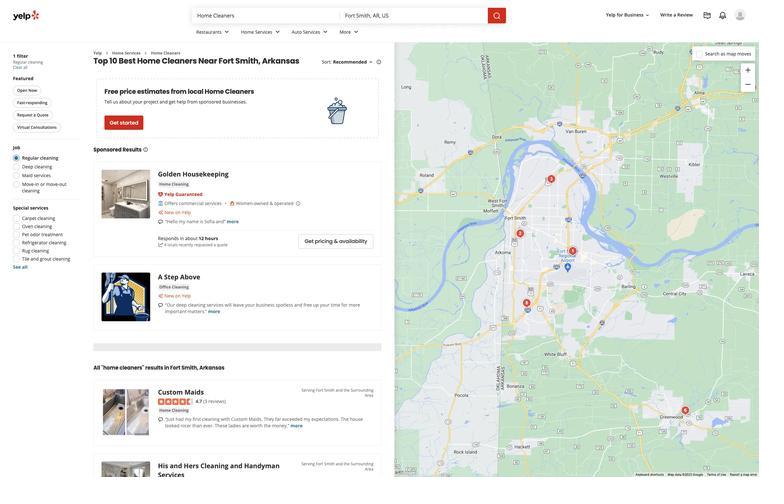 Task type: describe. For each thing, give the bounding box(es) containing it.
yelp for yelp guaranteed
[[165, 191, 174, 198]]

office
[[159, 284, 171, 290]]

virtual consultations
[[17, 125, 57, 130]]

golden housekeeping link
[[158, 170, 229, 179]]

responds
[[158, 235, 179, 242]]

0 horizontal spatial custom maids image
[[102, 388, 150, 437]]

best
[[119, 56, 136, 66]]

services right auto
[[303, 29, 320, 35]]

cleaning inside a step above office cleaning
[[172, 284, 189, 290]]

2 surrounding from the top
[[351, 461, 374, 467]]

"hello my name is sofia and" more
[[165, 219, 239, 225]]

leave
[[233, 302, 244, 308]]

1 horizontal spatial from
[[187, 99, 198, 105]]

near
[[198, 56, 217, 66]]

fast-
[[17, 100, 26, 106]]

special
[[13, 205, 29, 211]]

& for pricing
[[334, 238, 338, 245]]

home right best
[[137, 56, 160, 66]]

request a quote button
[[13, 110, 53, 120]]

fast-responding button
[[13, 98, 52, 108]]

home right 16 chevron right v2 icon
[[112, 50, 124, 56]]

offers
[[165, 200, 178, 207]]

more inside the "our deep cleaning services will leave your business spotless and free up your time for more important matters."
[[349, 302, 360, 308]]

cleaners right 16 chevron right v2 image
[[164, 50, 180, 56]]

a down hours
[[214, 242, 216, 248]]

report
[[731, 473, 740, 477]]

auto services
[[292, 29, 320, 35]]

of
[[717, 473, 720, 477]]

1 filter regular cleaning clear all
[[13, 53, 43, 70]]

these
[[215, 423, 228, 429]]

0 vertical spatial the
[[344, 388, 350, 393]]

16 trending v2 image
[[158, 243, 163, 248]]

yelp link
[[93, 50, 102, 56]]

grout
[[40, 256, 51, 262]]

16 speech v2 image for "our
[[158, 303, 163, 308]]

custom inside "just had my first cleaning with custom maids.  they far exceeded my expectations.  the house looked nicer than ever. these ladies are worth the money."
[[231, 416, 248, 422]]

projects image
[[704, 12, 712, 19]]

project
[[144, 99, 159, 105]]

reviews)
[[208, 398, 226, 404]]

2 serving from the top
[[302, 461, 315, 467]]

group containing special services
[[11, 205, 81, 270]]

on for 16 new v2 icon
[[175, 210, 181, 216]]

a for request
[[34, 112, 36, 118]]

house
[[350, 416, 363, 422]]

all "home cleaners" results in fort smith, arkansas
[[93, 364, 225, 372]]

the inside "just had my first cleaning with custom maids.  they far exceeded my expectations.  the house looked nicer than ever. these ladies are worth the money."
[[264, 423, 271, 429]]

new for 16 new v2 icon
[[165, 210, 174, 216]]

pet odor treatment
[[22, 231, 63, 238]]

"just had my first cleaning with custom maids.  they far exceeded my expectations.  the house looked nicer than ever. these ladies are worth the money."
[[165, 416, 363, 429]]

cleaning inside golden housekeeping home cleaning
[[172, 182, 189, 187]]

exceeded
[[282, 416, 303, 422]]

sofia
[[204, 219, 215, 225]]

cleaning up deep cleaning
[[40, 155, 58, 161]]

featured
[[13, 75, 33, 81]]

his and hers cleaning and handyman services
[[158, 462, 280, 477]]

nicer
[[181, 423, 191, 429]]

odor
[[30, 231, 40, 238]]

maids.
[[249, 416, 263, 422]]

results
[[145, 364, 163, 372]]

my up nicer at the left bottom
[[185, 416, 192, 422]]

option group containing job
[[11, 144, 81, 194]]

all inside 1 filter regular cleaning clear all
[[23, 65, 28, 70]]

4
[[164, 242, 167, 248]]

16 chevron down v2 image for recommended
[[368, 59, 374, 65]]

0 vertical spatial from
[[171, 87, 187, 96]]

1 horizontal spatial smith,
[[235, 56, 261, 66]]

get for get pricing & availability
[[305, 238, 314, 245]]

hers
[[184, 462, 199, 470]]

zoom in image
[[745, 66, 752, 74]]

24 chevron down v2 image for more
[[352, 28, 360, 36]]

2 home cleaning link from the top
[[158, 407, 190, 414]]

clear all link
[[13, 65, 28, 70]]

write a review link
[[658, 9, 696, 21]]

more down exceeded
[[291, 423, 303, 429]]

1 horizontal spatial group
[[741, 63, 756, 92]]

"our
[[165, 302, 175, 308]]

new on yelp for 16 new v2 icon
[[165, 210, 191, 216]]

0 horizontal spatial home services
[[112, 50, 141, 56]]

24 chevron down v2 image for auto services
[[322, 28, 330, 36]]

christina o. image
[[735, 9, 747, 20]]

keyboard shortcuts button
[[636, 473, 664, 477]]

2 vertical spatial the
[[344, 461, 350, 467]]

restaurants link
[[191, 23, 236, 42]]

expectations.
[[312, 416, 340, 422]]

16 speech v2 image
[[158, 220, 163, 225]]

1 surrounding from the top
[[351, 388, 374, 393]]

auto services link
[[287, 23, 335, 42]]

0 horizontal spatial 16 info v2 image
[[143, 147, 148, 152]]

special services
[[13, 205, 48, 211]]

2 horizontal spatial more link
[[291, 423, 303, 429]]

0 horizontal spatial smith,
[[182, 364, 198, 372]]

all inside group
[[22, 264, 28, 270]]

golden housekeeping home cleaning
[[158, 170, 229, 187]]

1 serving from the top
[[302, 388, 315, 393]]

google
[[693, 473, 704, 477]]

the
[[341, 416, 349, 422]]

yelp down commercial
[[182, 210, 191, 216]]

matters."
[[188, 308, 207, 315]]

0 vertical spatial 16 info v2 image
[[377, 59, 382, 65]]

now
[[28, 88, 37, 93]]

in for move-
[[35, 181, 39, 187]]

cleaning down regular cleaning on the left of page
[[34, 164, 52, 170]]

recommended
[[333, 59, 367, 65]]

keyboard
[[636, 473, 650, 477]]

far
[[275, 416, 281, 422]]

ladies
[[229, 423, 241, 429]]

in for responds
[[180, 235, 184, 242]]

consultations
[[31, 125, 57, 130]]

cleaners inside free price estimates from local home cleaners tell us about your project and get help from sponsored businesses.
[[225, 87, 254, 96]]

search image
[[493, 12, 501, 20]]

golden housekeeping image
[[102, 170, 150, 219]]

4.7 star rating image
[[158, 399, 193, 405]]

see
[[13, 264, 21, 270]]

sort:
[[322, 59, 332, 65]]

name
[[187, 219, 199, 225]]

lemon fresh cleaning services image
[[545, 173, 558, 186]]

2 serving fort smith and the surrounding area from the top
[[302, 461, 374, 472]]

get started
[[110, 119, 138, 127]]

golden
[[158, 170, 181, 179]]

0 vertical spatial custom
[[158, 388, 183, 397]]

pricing
[[315, 238, 333, 245]]

moves
[[738, 50, 752, 57]]

get for get started
[[110, 119, 119, 127]]

auto
[[292, 29, 302, 35]]

carpet
[[22, 215, 36, 221]]

16 chevron right v2 image
[[104, 51, 110, 56]]

map for error
[[744, 473, 750, 477]]

clear
[[13, 65, 22, 70]]

1 vertical spatial home services link
[[112, 50, 141, 56]]

get pricing & availability button
[[299, 234, 374, 249]]

all
[[93, 364, 100, 372]]

job
[[13, 144, 20, 151]]

1 home cleaning link from the top
[[158, 181, 190, 188]]

home inside free price estimates from local home cleaners tell us about your project and get help from sponsored businesses.
[[205, 87, 224, 96]]

yelp for yelp for business
[[607, 12, 616, 18]]

10
[[109, 56, 117, 66]]

cleaning down treatment on the left top of the page
[[49, 240, 66, 246]]

with
[[221, 416, 230, 422]]

get
[[169, 99, 176, 105]]

©2023
[[683, 473, 693, 477]]

2 home cleaning button from the top
[[158, 407, 190, 414]]

home inside golden housekeeping home cleaning
[[159, 182, 171, 187]]

yelp up deep
[[182, 293, 191, 299]]

a step above link
[[158, 273, 200, 281]]

write a review
[[661, 12, 693, 18]]

cleaning up oven cleaning
[[37, 215, 55, 221]]

notifications image
[[719, 12, 727, 19]]

home cleaners link
[[151, 50, 180, 56]]

more right and"
[[227, 219, 239, 225]]

more link for golden housekeeping
[[227, 219, 239, 225]]

"hello
[[165, 219, 178, 225]]

top
[[93, 56, 108, 66]]

quote
[[37, 112, 48, 118]]

crystal clean image
[[521, 297, 534, 310]]

scrubs janitorial image
[[679, 404, 692, 417]]

above
[[180, 273, 200, 281]]

more link
[[335, 23, 365, 42]]

1 horizontal spatial home services link
[[236, 23, 287, 42]]

time
[[331, 302, 341, 308]]

services left 16 chevron right v2 image
[[125, 50, 141, 56]]

1 horizontal spatial arkansas
[[262, 56, 300, 66]]



Task type: locate. For each thing, give the bounding box(es) containing it.
2 new from the top
[[165, 293, 174, 299]]

home cleaning
[[159, 408, 189, 413]]

women-owned & operated
[[236, 200, 294, 207]]

results
[[123, 146, 142, 154]]

golden housekeeping image
[[567, 245, 580, 258]]

16 speech v2 image for "just
[[158, 417, 163, 422]]

cleaning inside move-in or move-out cleaning
[[22, 188, 40, 194]]

housekeeping
[[183, 170, 229, 179]]

group
[[741, 63, 756, 92], [11, 205, 81, 270]]

1 horizontal spatial custom maids image
[[567, 245, 580, 258]]

1 vertical spatial in
[[180, 235, 184, 242]]

1 24 chevron down v2 image from the left
[[274, 28, 282, 36]]

1 vertical spatial new
[[165, 293, 174, 299]]

move-
[[46, 181, 59, 187]]

see all button
[[13, 264, 28, 270]]

1 vertical spatial 16 speech v2 image
[[158, 417, 163, 422]]

a for write
[[674, 12, 677, 18]]

cleaning down move-
[[22, 188, 40, 194]]

new right 16 new v2 image
[[165, 293, 174, 299]]

cleaning down refrigerator cleaning
[[31, 248, 49, 254]]

24 chevron down v2 image for home services
[[274, 28, 282, 36]]

cleaning down filter
[[28, 59, 43, 65]]

regular down filter
[[13, 59, 27, 65]]

2 horizontal spatial 24 chevron down v2 image
[[352, 28, 360, 36]]

a for report
[[741, 473, 743, 477]]

cleaning up 'pet odor treatment'
[[34, 223, 52, 230]]

area
[[365, 393, 374, 398], [365, 466, 374, 472]]

services up 'carpet cleaning'
[[30, 205, 48, 211]]

2 vertical spatial more link
[[291, 423, 303, 429]]

search as map moves
[[706, 50, 752, 57]]

Find text field
[[197, 12, 335, 19]]

tell
[[105, 99, 112, 105]]

use
[[721, 473, 727, 477]]

24 chevron down v2 image right more
[[352, 28, 360, 36]]

16 women owned v2 image
[[230, 201, 235, 206]]

home up sponsored
[[205, 87, 224, 96]]

cleaning inside 1 filter regular cleaning clear all
[[28, 59, 43, 65]]

map
[[668, 473, 675, 477]]

yelp for yelp link
[[93, 50, 102, 56]]

0 vertical spatial smith,
[[235, 56, 261, 66]]

rug
[[22, 248, 30, 254]]

free price estimates from local home cleaners image
[[321, 95, 354, 127]]

16 commercial services v2 image
[[158, 201, 163, 206]]

services inside the "our deep cleaning services will leave your business spotless and free up your time for more important matters."
[[207, 302, 224, 308]]

16 new v2 image
[[158, 293, 163, 299]]

oven
[[22, 223, 33, 230]]

24 chevron down v2 image right auto services
[[322, 28, 330, 36]]

write
[[661, 12, 673, 18]]

0 horizontal spatial get
[[110, 119, 119, 127]]

guaranteed
[[176, 191, 203, 198]]

new on yelp down office cleaning link in the left bottom of the page
[[165, 293, 191, 299]]

cleaning right grout
[[53, 256, 70, 262]]

1 new on yelp from the top
[[165, 210, 191, 216]]

home right 16 chevron right v2 image
[[151, 50, 163, 56]]

1 vertical spatial custom
[[231, 416, 248, 422]]

they
[[264, 416, 274, 422]]

more link down exceeded
[[291, 423, 303, 429]]

custom maids image
[[567, 245, 580, 258], [102, 388, 150, 437]]

step
[[164, 273, 179, 281]]

map region
[[375, 0, 760, 477]]

regular
[[13, 59, 27, 65], [22, 155, 39, 161]]

0 vertical spatial get
[[110, 119, 119, 127]]

24 chevron down v2 image inside more link
[[352, 28, 360, 36]]

regular cleaning
[[22, 155, 58, 161]]

home services link left 16 chevron right v2 image
[[112, 50, 141, 56]]

option group
[[11, 144, 81, 194]]

16 chevron down v2 image
[[645, 13, 651, 18], [368, 59, 374, 65]]

new on yelp for 16 new v2 image
[[165, 293, 191, 299]]

16 speech v2 image down 16 new v2 image
[[158, 303, 163, 308]]

offers commercial services
[[165, 200, 222, 207]]

google image
[[396, 469, 418, 477]]

services inside his and hers cleaning and handyman services
[[158, 471, 185, 477]]

started
[[120, 119, 138, 127]]

services up sofia
[[205, 200, 222, 207]]

2 new on yelp from the top
[[165, 293, 191, 299]]

ever.
[[203, 423, 214, 429]]

0 vertical spatial serving fort smith and the surrounding area
[[302, 388, 374, 398]]

1 horizontal spatial none field
[[345, 12, 483, 19]]

new on yelp up the "hello
[[165, 210, 191, 216]]

a right write
[[674, 12, 677, 18]]

business
[[256, 302, 275, 308]]

1 vertical spatial serving
[[302, 461, 315, 467]]

yelp for business
[[607, 12, 644, 18]]

1 vertical spatial a step above image
[[102, 273, 150, 321]]

0 vertical spatial for
[[617, 12, 624, 18]]

0 vertical spatial 16 speech v2 image
[[158, 303, 163, 308]]

Near text field
[[345, 12, 483, 19]]

on for 16 new v2 image
[[175, 293, 181, 299]]

0 vertical spatial more link
[[227, 219, 239, 225]]

cleaning inside his and hers cleaning and handyman services
[[201, 462, 229, 470]]

featured group
[[12, 75, 81, 134]]

0 horizontal spatial for
[[342, 302, 348, 308]]

0 vertical spatial arkansas
[[262, 56, 300, 66]]

and inside group
[[31, 256, 39, 262]]

1 vertical spatial 16 info v2 image
[[143, 147, 148, 152]]

2 16 speech v2 image from the top
[[158, 417, 163, 422]]

rug cleaning
[[22, 248, 49, 254]]

home services
[[241, 29, 273, 35], [112, 50, 141, 56]]

0 vertical spatial serving
[[302, 388, 315, 393]]

responds in about 12 hours
[[158, 235, 218, 242]]

0 horizontal spatial none field
[[197, 12, 335, 19]]

0 horizontal spatial &
[[270, 200, 273, 207]]

0 vertical spatial about
[[119, 99, 132, 105]]

0 vertical spatial custom maids image
[[567, 245, 580, 258]]

yelp guaranteed button
[[165, 191, 203, 198]]

0 horizontal spatial 16 chevron down v2 image
[[368, 59, 374, 65]]

get left started
[[110, 119, 119, 127]]

office cleaning button
[[158, 284, 190, 290]]

recommended button
[[333, 59, 374, 65]]

services down his
[[158, 471, 185, 477]]

a
[[158, 273, 163, 281]]

none field find
[[197, 12, 335, 19]]

4.7 (3 reviews)
[[196, 398, 226, 404]]

more link right and"
[[227, 219, 239, 225]]

0 horizontal spatial home services link
[[112, 50, 141, 56]]

all
[[23, 65, 28, 70], [22, 264, 28, 270]]

16 chevron down v2 image inside recommended 'dropdown button'
[[368, 59, 374, 65]]

1 horizontal spatial more link
[[227, 219, 239, 225]]

"home
[[101, 364, 119, 372]]

in left or
[[35, 181, 39, 187]]

2 area from the top
[[365, 466, 374, 472]]

1 horizontal spatial custom
[[231, 416, 248, 422]]

maid
[[22, 172, 33, 179]]

a right report
[[741, 473, 743, 477]]

home right 24 chevron down v2 icon
[[241, 29, 254, 35]]

new right 16 new v2 icon
[[165, 210, 174, 216]]

1 horizontal spatial 24 chevron down v2 image
[[322, 28, 330, 36]]

more right the time
[[349, 302, 360, 308]]

user actions element
[[601, 8, 756, 48]]

home inside business categories element
[[241, 29, 254, 35]]

home down golden
[[159, 182, 171, 187]]

regular inside 1 filter regular cleaning clear all
[[13, 59, 27, 65]]

from up help
[[171, 87, 187, 96]]

0 horizontal spatial custom
[[158, 388, 183, 397]]

1 vertical spatial more link
[[208, 308, 220, 315]]

home cleaning link down golden
[[158, 181, 190, 188]]

none field near
[[345, 12, 483, 19]]

0 vertical spatial all
[[23, 65, 28, 70]]

1 vertical spatial surrounding
[[351, 461, 374, 467]]

16 speech v2 image left "just at the bottom of page
[[158, 417, 163, 422]]

1 vertical spatial custom maids image
[[102, 388, 150, 437]]

new for 16 new v2 image
[[165, 293, 174, 299]]

None field
[[197, 12, 335, 19], [345, 12, 483, 19]]

2 24 chevron down v2 image from the left
[[322, 28, 330, 36]]

0 vertical spatial home cleaning link
[[158, 181, 190, 188]]

1 vertical spatial map
[[744, 473, 750, 477]]

1 vertical spatial for
[[342, 302, 348, 308]]

as
[[721, 50, 726, 57]]

& right owned
[[270, 200, 273, 207]]

cleaners left "near"
[[162, 56, 197, 66]]

top 10 best home cleaners near fort smith, arkansas
[[93, 56, 300, 66]]

my left name
[[179, 219, 185, 225]]

map right as
[[727, 50, 737, 57]]

home services left 16 chevron right v2 image
[[112, 50, 141, 56]]

iconyelpguaranteedbadgesmall image
[[158, 192, 163, 197], [158, 192, 163, 197]]

get inside get started button
[[110, 119, 119, 127]]

new
[[165, 210, 174, 216], [165, 293, 174, 299]]

and inside free price estimates from local home cleaners tell us about your project and get help from sponsored businesses.
[[160, 99, 168, 105]]

free price estimates from local home cleaners tell us about your project and get help from sponsored businesses.
[[105, 87, 254, 105]]

for left the business on the top right
[[617, 12, 624, 18]]

more link right matters."
[[208, 308, 220, 315]]

open now button
[[13, 86, 41, 95]]

2 none field from the left
[[345, 12, 483, 19]]

1 vertical spatial about
[[185, 235, 198, 242]]

1 vertical spatial 16 chevron down v2 image
[[368, 59, 374, 65]]

hours
[[205, 235, 218, 242]]

deep
[[176, 302, 187, 308]]

2 smith from the top
[[324, 461, 335, 467]]

24 chevron down v2 image left auto
[[274, 28, 282, 36]]

keyboard shortcuts
[[636, 473, 664, 477]]

deep
[[22, 164, 33, 170]]

1 vertical spatial regular
[[22, 155, 39, 161]]

for right the time
[[342, 302, 348, 308]]

0 vertical spatial home services
[[241, 29, 273, 35]]

16 info v2 image right recommended 'dropdown button'
[[377, 59, 382, 65]]

custom maids link
[[158, 388, 204, 397]]

out
[[59, 181, 67, 187]]

your inside free price estimates from local home cleaners tell us about your project and get help from sponsored businesses.
[[133, 99, 143, 105]]

quote
[[217, 242, 228, 248]]

and inside the "our deep cleaning services will leave your business spotless and free up your time for more important matters."
[[294, 302, 303, 308]]

1 home cleaning button from the top
[[158, 181, 190, 188]]

cleaners up businesses.
[[225, 87, 254, 96]]

more link for a step above
[[208, 308, 220, 315]]

1 16 speech v2 image from the top
[[158, 303, 163, 308]]

1 horizontal spatial get
[[305, 238, 314, 245]]

cleaning up had at bottom left
[[172, 408, 189, 413]]

0 vertical spatial new on yelp
[[165, 210, 191, 216]]

0 vertical spatial area
[[365, 393, 374, 398]]

cleaning right hers
[[201, 462, 229, 470]]

0 vertical spatial surrounding
[[351, 388, 374, 393]]

16 chevron down v2 image right the business on the top right
[[645, 13, 651, 18]]

fast-responding
[[17, 100, 47, 106]]

services left will
[[207, 302, 224, 308]]

16 chevron right v2 image
[[143, 51, 148, 56]]

home services link down find text field in the left top of the page
[[236, 23, 287, 42]]

24 chevron down v2 image
[[223, 28, 231, 36]]

& right pricing
[[334, 238, 338, 245]]

for inside "button"
[[617, 12, 624, 18]]

1 vertical spatial arkansas
[[200, 364, 225, 372]]

your left project
[[133, 99, 143, 105]]

a step above image
[[514, 227, 527, 240], [102, 273, 150, 321]]

for inside the "our deep cleaning services will leave your business spotless and free up your time for more important matters."
[[342, 302, 348, 308]]

home cleaners
[[151, 50, 180, 56]]

availability
[[339, 238, 367, 245]]

cleaning
[[172, 182, 189, 187], [172, 284, 189, 290], [172, 408, 189, 413], [201, 462, 229, 470]]

None search field
[[192, 8, 508, 23]]

cleaning inside the "our deep cleaning services will leave your business spotless and free up your time for more important matters."
[[188, 302, 206, 308]]

1 vertical spatial home cleaning link
[[158, 407, 190, 414]]

custom up 4.7 star rating image
[[158, 388, 183, 397]]

open now
[[17, 88, 37, 93]]

on down office cleaning link in the left bottom of the page
[[175, 293, 181, 299]]

my right exceeded
[[304, 416, 310, 422]]

all right clear
[[23, 65, 28, 70]]

your right leave
[[245, 302, 255, 308]]

map for moves
[[727, 50, 737, 57]]

0 horizontal spatial 24 chevron down v2 image
[[274, 28, 282, 36]]

1 vertical spatial on
[[175, 293, 181, 299]]

16 info v2 image right "results" at the left top of the page
[[143, 147, 148, 152]]

worth
[[250, 423, 263, 429]]

first
[[193, 416, 201, 422]]

home up "just at the bottom of page
[[159, 408, 171, 413]]

1 vertical spatial all
[[22, 264, 28, 270]]

on
[[175, 210, 181, 216], [175, 293, 181, 299]]

yelp guaranteed
[[165, 191, 203, 198]]

0 vertical spatial home cleaning button
[[158, 181, 190, 188]]

yelp up the offers
[[165, 191, 174, 198]]

get started button
[[105, 116, 144, 130]]

0 vertical spatial &
[[270, 200, 273, 207]]

1 vertical spatial from
[[187, 99, 198, 105]]

zoom out image
[[745, 81, 752, 88]]

tile and grout cleaning
[[22, 256, 70, 262]]

1 horizontal spatial map
[[744, 473, 750, 477]]

1 horizontal spatial your
[[245, 302, 255, 308]]

get
[[110, 119, 119, 127], [305, 238, 314, 245]]

yelp left the business on the top right
[[607, 12, 616, 18]]

0 vertical spatial new
[[165, 210, 174, 216]]

cleaning down a step above link
[[172, 284, 189, 290]]

about up the 4 locals recently requested a quote
[[185, 235, 198, 242]]

1 area from the top
[[365, 393, 374, 398]]

16 chevron down v2 image inside yelp for business "button"
[[645, 13, 651, 18]]

on up the "hello
[[175, 210, 181, 216]]

cleaning up yelp guaranteed button
[[172, 182, 189, 187]]

home cleaning link down 4.7 star rating image
[[158, 407, 190, 414]]

businesses.
[[223, 99, 247, 105]]

1 horizontal spatial in
[[164, 364, 169, 372]]

fort
[[219, 56, 234, 66], [170, 364, 180, 372], [316, 388, 323, 393], [316, 461, 323, 467]]

review
[[678, 12, 693, 18]]

3 24 chevron down v2 image from the left
[[352, 28, 360, 36]]

all right see
[[22, 264, 28, 270]]

2 horizontal spatial in
[[180, 235, 184, 242]]

1 horizontal spatial for
[[617, 12, 624, 18]]

cleaning inside "just had my first cleaning with custom maids.  they far exceeded my expectations.  the house looked nicer than ever. these ladies are worth the money."
[[202, 416, 220, 422]]

16 info v2 image
[[377, 59, 382, 65], [143, 147, 148, 152]]

1 none field from the left
[[197, 12, 335, 19]]

a left quote
[[34, 112, 36, 118]]

estimates
[[137, 87, 170, 96]]

& inside get pricing & availability button
[[334, 238, 338, 245]]

more right matters."
[[208, 308, 220, 315]]

get inside get pricing & availability button
[[305, 238, 314, 245]]

0 horizontal spatial from
[[171, 87, 187, 96]]

2 horizontal spatial your
[[320, 302, 330, 308]]

services down find text field in the left top of the page
[[255, 29, 273, 35]]

about inside free price estimates from local home cleaners tell us about your project and get help from sponsored businesses.
[[119, 99, 132, 105]]

about
[[119, 99, 132, 105], [185, 235, 198, 242]]

in up recently
[[180, 235, 184, 242]]

0 horizontal spatial group
[[11, 205, 81, 270]]

about right us
[[119, 99, 132, 105]]

0 vertical spatial in
[[35, 181, 39, 187]]

regular up deep
[[22, 155, 39, 161]]

24 chevron down v2 image
[[274, 28, 282, 36], [322, 28, 330, 36], [352, 28, 360, 36]]

1 vertical spatial get
[[305, 238, 314, 245]]

& for owned
[[270, 200, 273, 207]]

map left error
[[744, 473, 750, 477]]

get left pricing
[[305, 238, 314, 245]]

0 vertical spatial regular
[[13, 59, 27, 65]]

business categories element
[[191, 23, 747, 42]]

a inside button
[[34, 112, 36, 118]]

cleaning up matters."
[[188, 302, 206, 308]]

1 horizontal spatial 16 info v2 image
[[377, 59, 382, 65]]

2 vertical spatial in
[[164, 364, 169, 372]]

your right up
[[320, 302, 330, 308]]

move-
[[22, 181, 35, 187]]

money."
[[272, 423, 290, 429]]

request a quote
[[17, 112, 48, 118]]

his and hers cleaning and handyman services image
[[514, 227, 527, 240]]

spotless
[[276, 302, 293, 308]]

1 horizontal spatial about
[[185, 235, 198, 242]]

0 horizontal spatial your
[[133, 99, 143, 105]]

cleaning up ever. in the bottom of the page
[[202, 416, 220, 422]]

your
[[133, 99, 143, 105], [245, 302, 255, 308], [320, 302, 330, 308]]

1 new from the top
[[165, 210, 174, 216]]

1 vertical spatial home cleaning button
[[158, 407, 190, 414]]

info icon image
[[296, 201, 301, 206], [296, 201, 301, 206]]

1 smith from the top
[[324, 388, 335, 393]]

24 chevron down v2 image inside auto services link
[[322, 28, 330, 36]]

or
[[40, 181, 45, 187]]

1 horizontal spatial home services
[[241, 29, 273, 35]]

0 vertical spatial group
[[741, 63, 756, 92]]

16 speech v2 image
[[158, 303, 163, 308], [158, 417, 163, 422]]

home inside button
[[159, 408, 171, 413]]

16 chevron down v2 image for yelp for business
[[645, 13, 651, 18]]

in inside move-in or move-out cleaning
[[35, 181, 39, 187]]

custom up ladies
[[231, 416, 248, 422]]

cleaning inside the home cleaning button
[[172, 408, 189, 413]]

report a map error
[[731, 473, 758, 477]]

free
[[105, 87, 118, 96]]

services
[[255, 29, 273, 35], [303, 29, 320, 35], [125, 50, 141, 56], [158, 471, 185, 477]]

0 vertical spatial a step above image
[[514, 227, 527, 240]]

1 horizontal spatial &
[[334, 238, 338, 245]]

1 vertical spatial the
[[264, 423, 271, 429]]

0 vertical spatial map
[[727, 50, 737, 57]]

yelp inside "button"
[[607, 12, 616, 18]]

0 horizontal spatial arkansas
[[200, 364, 225, 372]]

1 vertical spatial group
[[11, 205, 81, 270]]

home services down find text field in the left top of the page
[[241, 29, 273, 35]]

more
[[227, 219, 239, 225], [349, 302, 360, 308], [208, 308, 220, 315], [291, 423, 303, 429]]

1 vertical spatial &
[[334, 238, 338, 245]]

services up or
[[34, 172, 51, 179]]

map
[[727, 50, 737, 57], [744, 473, 750, 477]]

in
[[35, 181, 39, 187], [180, 235, 184, 242], [164, 364, 169, 372]]

16 new v2 image
[[158, 210, 163, 215]]

1 on from the top
[[175, 210, 181, 216]]

handyman
[[244, 462, 280, 470]]

2 on from the top
[[175, 293, 181, 299]]

1 vertical spatial serving fort smith and the surrounding area
[[302, 461, 374, 472]]

home cleaning button down golden
[[158, 181, 190, 188]]

1 vertical spatial smith
[[324, 461, 335, 467]]

maid services
[[22, 172, 51, 179]]

yelp left 16 chevron right v2 icon
[[93, 50, 102, 56]]

home services inside business categories element
[[241, 29, 273, 35]]

1 serving fort smith and the surrounding area from the top
[[302, 388, 374, 398]]

up
[[313, 302, 319, 308]]

in right results
[[164, 364, 169, 372]]

1 horizontal spatial 16 chevron down v2 image
[[645, 13, 651, 18]]

0 vertical spatial 16 chevron down v2 image
[[645, 13, 651, 18]]

home cleaning button down 4.7 star rating image
[[158, 407, 190, 414]]

requested
[[194, 242, 213, 248]]

16 chevron down v2 image right 'recommended'
[[368, 59, 374, 65]]

from down local
[[187, 99, 198, 105]]

premier bins image
[[567, 245, 580, 258]]

1 vertical spatial area
[[365, 466, 374, 472]]

1 vertical spatial new on yelp
[[165, 293, 191, 299]]

0 horizontal spatial in
[[35, 181, 39, 187]]



Task type: vqa. For each thing, say whether or not it's contained in the screenshot.
"16 speech v2" "image" corresponding to 16 walk in welcome v2 icon
no



